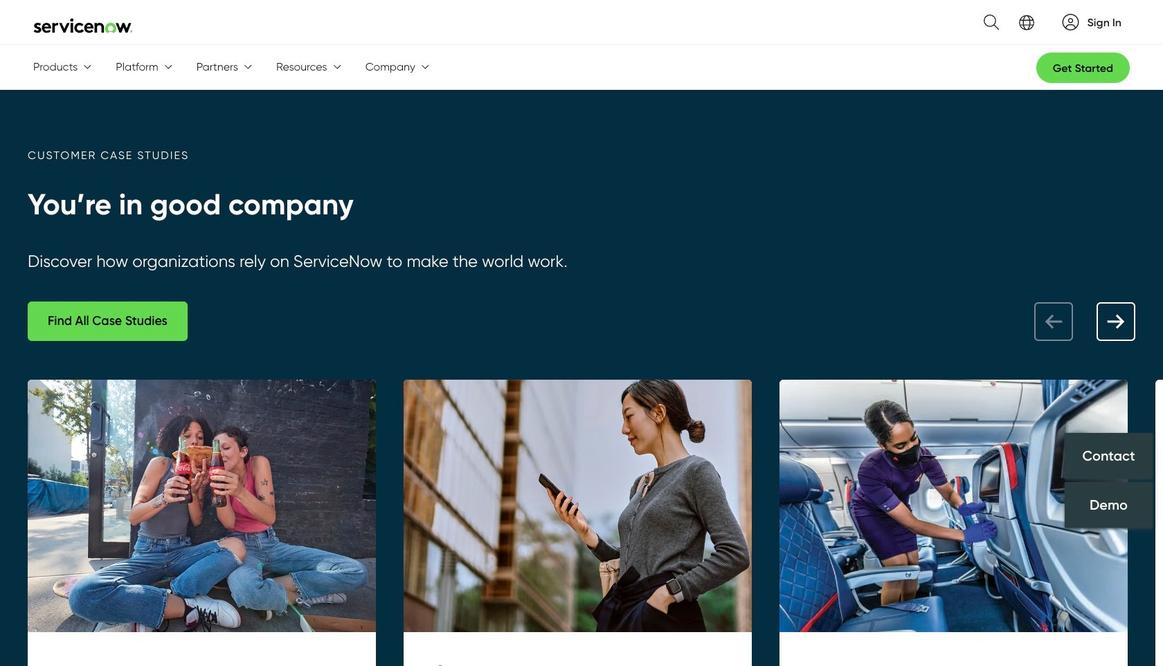 Task type: locate. For each thing, give the bounding box(es) containing it.
slide 4 of 6 tab panel
[[1156, 380, 1164, 667]]

standard chartered bank logo image
[[428, 660, 535, 667]]

slide 3 of 6 tab panel
[[780, 380, 1128, 667]]

slide 2 of 6 tab panel
[[404, 380, 752, 667]]

arc image
[[1063, 14, 1079, 30]]



Task type: vqa. For each thing, say whether or not it's contained in the screenshot.
Standard Chartered Bank Logo
yes



Task type: describe. For each thing, give the bounding box(es) containing it.
servicenow image
[[33, 18, 133, 33]]

slide 1 of 6 tab panel
[[28, 380, 376, 667]]

search image
[[976, 6, 999, 38]]



